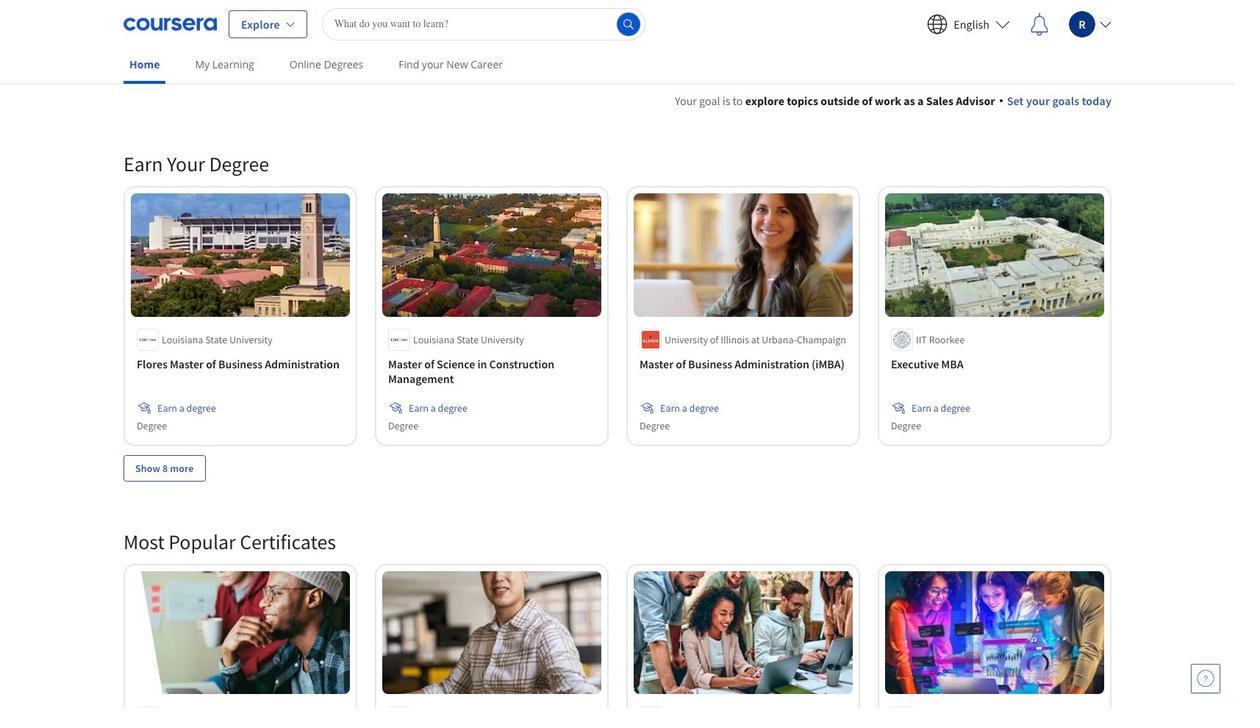 Task type: locate. For each thing, give the bounding box(es) containing it.
most popular certificates collection element
[[115, 505, 1121, 708]]

None search field
[[322, 8, 646, 40]]

main content
[[0, 74, 1235, 708]]

help center image
[[1197, 670, 1215, 688]]



Task type: describe. For each thing, give the bounding box(es) containing it.
coursera image
[[124, 12, 217, 36]]

earn your degree collection element
[[115, 127, 1121, 505]]

What do you want to learn? text field
[[322, 8, 646, 40]]



Task type: vqa. For each thing, say whether or not it's contained in the screenshot.
Science within the Louisiana State University Master of Science in Analytics
no



